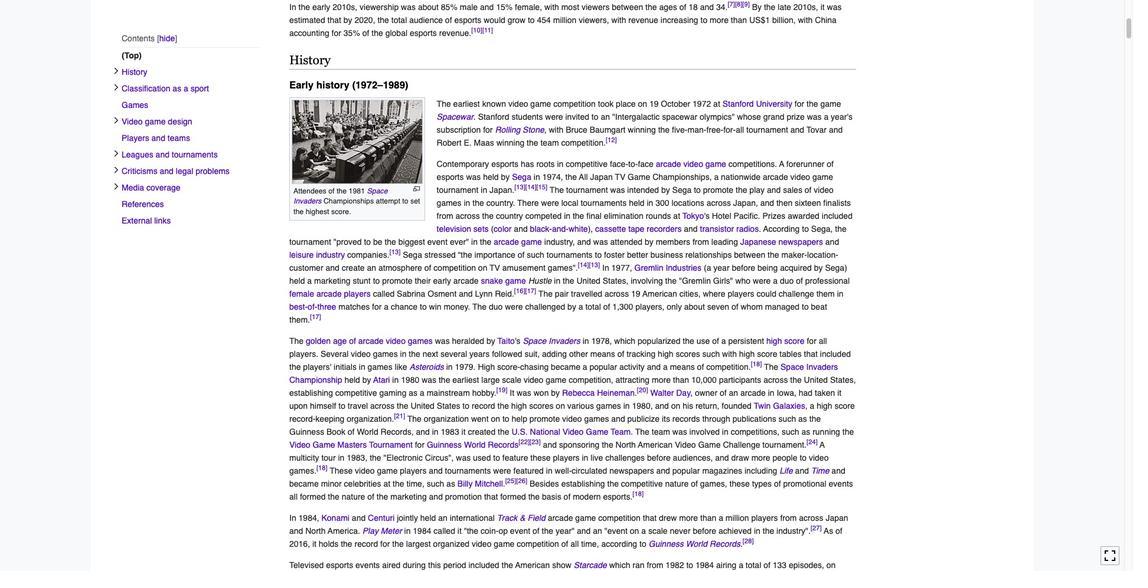 Task type: describe. For each thing, give the bounding box(es) containing it.
all inside ", it holds the record for the largest organized video game competition of all time, according to guinness world records . [28]"
[[571, 540, 579, 549]]

gremlin
[[635, 264, 664, 273]]

all inside for all players. several video games in the next several years followed suit, adding other means of tracking high scores such with high score tables that included the players' initials in games like
[[819, 337, 828, 346]]

that inside for all players. several video games in the next several years followed suit, adding other means of tracking high scores such with high score tables that included the players' initials in games like
[[804, 350, 818, 359]]

0 horizontal spatial [17] link
[[310, 313, 321, 322]]

it inside by the late 2010s, it was estimated that by 2020, the total audience of esports would grow to 454 million viewers, with revenue increasing to more than
[[821, 2, 825, 12]]

and inside , owner of an arcade in iowa, had taken it upon himself to travel across the united states to record the high scores on various games in 1980, and on his return, founded
[[655, 402, 669, 411]]

the down gremlin industries link
[[666, 277, 677, 286]]

and down circus",
[[429, 467, 443, 476]]

e.
[[464, 138, 472, 148]]

the up estimated
[[299, 2, 310, 12]]

and up the arcade game link
[[514, 225, 528, 234]]

from inside arcade game competition that drew more than a million players from across japan and north america.
[[781, 514, 797, 523]]

esports.
[[604, 493, 633, 502]]

was inside [19] it was won by rebecca heineman . [20] walter day
[[517, 389, 532, 398]]

the up live at the bottom of page
[[602, 441, 614, 450]]

were inside matches for a chance to win money. the duo were challenged by a total of 1,300 players, only about seven of whom managed to beat them.
[[505, 303, 523, 312]]

and up promotional at bottom right
[[796, 467, 809, 476]]

0 vertical spatial [17] link
[[526, 287, 537, 296]]

on up the organization went on to help promote video games and publicize its records through publications such as the guinness book of world records, and in 1983 it created the
[[556, 402, 565, 411]]

the down the sets
[[480, 238, 492, 247]]

space for space invaders
[[367, 187, 388, 196]]

during
[[403, 561, 426, 571]]

total inside matches for a chance to win money. the duo were challenged by a total of 1,300 players, only about seven of whom managed to beat them.
[[586, 303, 601, 312]]

on inside sega stressed "the importance of such tournaments to foster better business relationships between the maker-location- customer and create an atmosphere of competition on tv amusement games".
[[478, 264, 488, 273]]

, with bruce baumgart winning the five-man-free-for-all tournament and tovar and robert e. maas winning the team competition.
[[437, 125, 843, 148]]

the up the iowa,
[[791, 376, 802, 385]]

, owner of an arcade in iowa, had taken it upon himself to travel across the united states to record the high scores on various games in 1980, and on his return, founded
[[290, 389, 842, 411]]

[10]
[[472, 26, 483, 34]]

tournament inside 'in 1974, the all japan tv game championships, a nationwide arcade video game tournament in japan.'
[[437, 186, 479, 195]]

more inside by the late 2010s, it was estimated that by 2020, the total audience of esports would grow to 454 million viewers, with revenue increasing to more than
[[710, 15, 729, 25]]

to right the used
[[494, 454, 500, 463]]

the down nationwide
[[736, 186, 748, 195]]

0 vertical spatial space invaders link
[[294, 187, 388, 206]]

the right by
[[764, 2, 776, 12]]

included inside for all players. several video games in the next several years followed suit, adding other means of tracking high scores such with high score tables that included the players' initials in games like
[[821, 350, 851, 359]]

promote inside '(a year before being acquired by sega) held a marketing stunt to promote their early arcade'
[[382, 277, 413, 286]]

0 vertical spatial history
[[290, 53, 331, 67]]

the up white
[[573, 212, 585, 221]]

place
[[616, 99, 636, 109]]

the left next in the bottom left of the page
[[409, 350, 421, 359]]

[22] link
[[519, 439, 530, 447]]

video up championships,
[[684, 160, 704, 169]]

1 vertical spatial nature
[[342, 493, 365, 502]]

were inside snake game hustle in the united states, involving the "gremlin girls" who were a duo of professional female arcade players called sabrina osment and lynn reid. [16] [17] the pair travelled across 19 american cities, where players could challenge them in best-of-three
[[753, 277, 771, 286]]

of down life link
[[775, 480, 781, 489]]

and right 18
[[701, 2, 714, 12]]

sega for sega link
[[512, 173, 532, 182]]

on inside play meter in 1984 called it "the coin-op event of the year" and an "event on a scale never before achieved in the industry". [27]
[[630, 527, 640, 536]]

and inside a multicity tour in 1983, the "electronic circus", was used to feature these players in live challenges before audiences, and draw more people to video games.
[[716, 454, 729, 463]]

tournaments down players and teams link
[[172, 150, 218, 160]]

game down involved
[[699, 441, 721, 450]]

and up the would
[[480, 2, 494, 12]]

the down besides
[[529, 493, 540, 502]]

. inside the u.s. national video game team . the team was involved in competitions, such as running the video game masters tournament for guinness world records [22] [23] and sponsoring the north american video game challenge tournament. [24]
[[631, 428, 633, 437]]

to left win
[[420, 303, 427, 312]]

across inside snake game hustle in the united states, involving the "gremlin girls" who were a duo of professional female arcade players called sabrina osment and lynn reid. [16] [17] the pair travelled across 19 american cities, where players could challenge them in best-of-three
[[605, 290, 629, 299]]

american inside the u.s. national video game team . the team was involved in competitions, such as running the video game masters tournament for guinness world records [22] [23] and sponsoring the north american video game challenge tournament. [24]
[[638, 441, 673, 450]]

video up like
[[386, 337, 406, 346]]

a left sport
[[184, 84, 188, 94]]

to-
[[629, 160, 638, 169]]

contemporary
[[437, 160, 489, 169]]

games inside "the tournament was intended by sega to promote the play and sales of video games in the country. there were local tournaments held in 300 locations across japan, and then sixteen finalists from across the country competed in the final elimination rounds at"
[[437, 199, 462, 208]]

[23] link
[[530, 439, 541, 447]]

grand
[[764, 112, 785, 122]]

[18] for [18]
[[633, 491, 644, 499]]

video game masters tournament link
[[290, 441, 413, 450]]

of down celebrities in the bottom of the page
[[368, 493, 375, 502]]

a up competition,
[[583, 363, 588, 372]]

minor
[[321, 480, 342, 489]]

games inside , owner of an arcade in iowa, had taken it upon himself to travel across the united states to record the high scores on various games in 1980, and on his return, founded
[[597, 402, 621, 411]]

track
[[497, 514, 518, 523]]

1 horizontal spatial space invaders link
[[523, 337, 581, 346]]

video inside [18] these video game players and tournaments were featured in well-circulated newspapers and popular magazines including life and time
[[355, 467, 375, 476]]

holds
[[319, 540, 339, 549]]

to inside ", it holds the record for the largest organized video game competition of all time, according to guinness world records . [28]"
[[640, 540, 647, 549]]

high down popularized
[[658, 350, 674, 359]]

that inside by the late 2010s, it was estimated that by 2020, the total audience of esports would grow to 454 million viewers, with revenue increasing to more than
[[328, 15, 341, 25]]

before inside '(a year before being acquired by sega) held a marketing stunt to promote their early arcade'
[[732, 264, 756, 273]]

lynn
[[475, 290, 493, 299]]

states, inside snake game hustle in the united states, involving the "gremlin girls" who were a duo of professional female arcade players called sabrina osment and lynn reid. [16] [17] the pair travelled across 19 american cities, where players could challenge them in best-of-three
[[603, 277, 629, 286]]

with up "454"
[[545, 2, 559, 12]]

by inside matches for a chance to win money. the duo were challenged by a total of 1,300 players, only about seven of whom managed to beat them.
[[568, 303, 577, 312]]

arcade up championships,
[[656, 160, 682, 169]]

competition inside ", it holds the record for the largest organized video game competition of all time, according to guinness world records . [28]"
[[517, 540, 559, 549]]

this
[[428, 561, 441, 571]]

by inside competitions. a forerunner of esports was held by
[[501, 173, 510, 182]]

competition. inside ', with bruce baumgart winning the five-man-free-for-all tournament and tovar and robert e. maas winning the team competition.'
[[562, 138, 606, 148]]

of inside play meter in 1984 called it "the coin-op event of the year" and an "event on a scale never before achieved in the industry". [27]
[[533, 527, 540, 536]]

u.s.
[[512, 428, 528, 437]]

1 vertical spatial history
[[122, 68, 147, 77]]

to right increasing
[[701, 15, 708, 25]]

0 vertical spatial [13]
[[515, 183, 526, 192]]

the inside 1 billion, with china accounting for 35% of the global esports revenue.
[[372, 28, 383, 38]]

and inside leagues and tournaments link
[[156, 150, 170, 160]]

set
[[411, 197, 420, 206]]

the left five-
[[659, 125, 670, 135]]

competition. inside asteroids in 1979. high score-chasing became a popular activity and a means of competition. [18] the
[[707, 363, 751, 372]]

the up running
[[810, 415, 821, 424]]

of right 'age'
[[349, 337, 356, 346]]

an inside sega stressed "the importance of such tournaments to foster better business relationships between the maker-location- customer and create an atmosphere of competition on tv amusement games".
[[367, 264, 376, 273]]

[13] inside arcade game industry, and was attended by members from leading japanese newspapers and leisure industry companies. [13]
[[390, 248, 401, 257]]

final
[[587, 212, 602, 221]]

esports inside 1 billion, with china accounting for 35% of the global esports revenue.
[[410, 28, 437, 38]]

the down 'viewership'
[[378, 15, 389, 25]]

2 vertical spatial american
[[516, 561, 550, 571]]

on inside which ran from 1982 to 1984 airing a total of 133 episodes, on
[[827, 561, 836, 571]]

win
[[429, 303, 442, 312]]

the down meter
[[393, 540, 404, 549]]

through
[[703, 415, 731, 424]]

duo inside matches for a chance to win money. the duo were challenged by a total of 1,300 players, only about seven of whom managed to beat them.
[[489, 303, 503, 312]]

between inside sega stressed "the importance of such tournaments to foster better business relationships between the maker-location- customer and create an atmosphere of competition on tv amusement games".
[[735, 251, 766, 260]]

of left whom
[[732, 303, 739, 312]]

of inside asteroids in 1979. high score-chasing became a popular activity and a means of competition. [18] the
[[698, 363, 704, 372]]

cassette tape recorders link
[[596, 225, 682, 234]]

taito
[[498, 337, 515, 346]]

, for a
[[806, 402, 808, 411]]

billy
[[458, 480, 473, 489]]

snake game hustle in the united states, involving the "gremlin girls" who were a duo of professional female arcade players called sabrina osment and lynn reid. [16] [17] the pair travelled across 19 american cities, where players could challenge them in best-of-three
[[290, 277, 850, 312]]

across up hotel
[[707, 199, 731, 208]]

and up drew
[[657, 467, 671, 476]]

by inside [19] it was won by rebecca heineman . [20] walter day
[[551, 389, 560, 398]]

in left 1980,
[[624, 402, 630, 411]]

jointly
[[397, 514, 418, 523]]

the up centuri link
[[377, 493, 388, 502]]

challenge
[[723, 441, 761, 450]]

year"
[[556, 527, 575, 536]]

a inside '(a year before being acquired by sega) held a marketing stunt to promote their early arcade'
[[307, 277, 312, 286]]

all
[[579, 173, 588, 182]]

1 vertical spatial [17]
[[310, 313, 321, 322]]

and inside snake game hustle in the united states, involving the "gremlin girls" who were a duo of professional female arcade players called sabrina osment and lynn reid. [16] [17] the pair travelled across 19 american cities, where players could challenge them in best-of-three
[[459, 290, 473, 299]]

across inside arcade game competition that drew more than a million players from across japan and north america.
[[800, 514, 824, 523]]

for inside 1 billion, with china accounting for 35% of the global esports revenue.
[[332, 28, 341, 38]]

to left travel
[[339, 402, 346, 411]]

games up like
[[373, 350, 398, 359]]

the down players. at left bottom
[[290, 363, 301, 372]]

[18] inside asteroids in 1979. high score-chasing became a popular activity and a means of competition. [18] the
[[751, 361, 762, 369]]

1 horizontal spatial competitive
[[566, 160, 608, 169]]

2 vertical spatial included
[[469, 561, 500, 571]]

and up the play
[[352, 514, 366, 523]]

of right basis
[[564, 493, 571, 502]]

from inside arcade game industry, and was attended by members from leading japanese newspapers and leisure industry companies. [13]
[[693, 238, 710, 247]]

0 horizontal spatial guinness world records link
[[427, 441, 519, 450]]

china
[[816, 15, 837, 25]]

atari link
[[373, 376, 390, 385]]

0 vertical spatial score
[[785, 337, 805, 346]]

was inside a multicity tour in 1983, the "electronic circus", was used to feature these players in live challenges before audiences, and draw more people to video games.
[[456, 454, 471, 463]]

1 vertical spatial [18] link
[[317, 465, 328, 473]]

by inside '(a year before being acquired by sega) held a marketing stunt to promote their early arcade'
[[815, 264, 823, 273]]

the down america.
[[341, 540, 353, 549]]

a up walter
[[664, 363, 668, 372]]

to left "454"
[[528, 15, 535, 25]]

games link
[[122, 97, 260, 114]]

video down the games
[[122, 117, 143, 127]]

and up location-
[[826, 238, 840, 247]]

fullscreen image
[[1105, 551, 1117, 563]]

create
[[342, 264, 365, 273]]

space for space invaders championship
[[781, 363, 805, 372]]

iowa,
[[777, 389, 797, 398]]

1 formed from the left
[[300, 493, 326, 502]]

male
[[460, 2, 478, 12]]

on inside the organization went on to help promote video games and publicize its records through publications such as the guinness book of world records, and in 1983 it created the
[[491, 415, 500, 424]]

held down "initials"
[[345, 376, 360, 385]]

largest
[[406, 540, 431, 549]]

0 horizontal spatial winning
[[497, 138, 525, 148]]

united inside snake game hustle in the united states, involving the "gremlin girls" who were a duo of professional female arcade players called sabrina osment and lynn reid. [16] [17] the pair travelled across 19 american cities, where players could challenge them in best-of-three
[[577, 277, 601, 286]]

and down tokyo on the top right of the page
[[684, 225, 698, 234]]

[19] link
[[497, 387, 508, 395]]

participants
[[719, 376, 762, 385]]

from inside which ran from 1982 to 1984 airing a total of 133 episodes, on
[[647, 561, 664, 571]]

nationwide
[[721, 173, 761, 182]]

2 formed from the left
[[501, 493, 526, 502]]

by inside arcade game industry, and was attended by members from leading japanese newspapers and leisure industry companies. [13]
[[645, 238, 654, 247]]

early history (1972–1989)
[[290, 79, 409, 91]]

leading
[[712, 238, 738, 247]]

external links link
[[122, 213, 260, 229]]

x small image for criticisms
[[113, 167, 120, 174]]

face-
[[610, 160, 629, 169]]

than inside by the late 2010s, it was estimated that by 2020, the total audience of esports would grow to 454 million viewers, with revenue increasing to more than
[[731, 15, 747, 25]]

references link
[[122, 196, 260, 213]]

[13] [14] [15]
[[515, 183, 548, 192]]

such inside and became minor celebrities at the time, such as
[[427, 480, 444, 489]]

promotion
[[445, 493, 482, 502]]

game inside ", it holds the record for the largest organized video game competition of all time, according to guinness world records . [28]"
[[494, 540, 515, 549]]

people
[[773, 454, 798, 463]]

, for it
[[308, 540, 310, 549]]

game up sponsoring
[[586, 428, 609, 437]]

free-
[[707, 125, 724, 135]]

as inside and became minor celebrities at the time, such as
[[447, 480, 455, 489]]

and inside sega stressed "the importance of such tournaments to foster better business relationships between the maker-location- customer and create an atmosphere of competition on tv amusement games".
[[326, 264, 340, 273]]

the down [19]
[[498, 402, 509, 411]]

foster
[[604, 251, 625, 260]]

2 horizontal spatial [18] link
[[751, 361, 762, 369]]

(top) link
[[122, 47, 268, 64]]

[28] link
[[743, 538, 754, 546]]

were inside [18] these video game players and tournaments were featured in well-circulated newspapers and popular magazines including life and time
[[494, 467, 511, 476]]

a inside which ran from 1982 to 1984 airing a total of 133 episodes, on
[[739, 561, 744, 571]]

esports down holds
[[326, 561, 353, 571]]

in down local
[[564, 212, 571, 221]]

duo inside snake game hustle in the united states, involving the "gremlin girls" who were a duo of professional female arcade players called sabrina osment and lynn reid. [16] [17] the pair travelled across 19 american cities, where players could challenge them in best-of-three
[[780, 277, 794, 286]]

rolling stone link
[[495, 125, 545, 135]]

1979.
[[455, 363, 476, 372]]

of inside the organization went on to help promote video games and publicize its records through publications such as the guinness book of world records, and in 1983 it created the
[[348, 428, 355, 437]]

at inside and became minor celebrities at the time, such as
[[384, 480, 391, 489]]

in down jointly
[[404, 527, 411, 536]]

and right records,
[[416, 428, 430, 437]]

location-
[[808, 251, 839, 260]]

travelled
[[571, 290, 603, 299]]

early
[[290, 79, 314, 91]]

of left 1,300
[[604, 303, 611, 312]]

masters
[[338, 441, 367, 450]]

2 vertical spatial [18] link
[[633, 491, 644, 499]]

stanford inside . stanford students were invited to an "intergalactic spacewar olympics" whose grand prize was a year's subscription for
[[478, 112, 510, 122]]

states
[[437, 402, 461, 411]]

intended
[[628, 186, 659, 195]]

0 vertical spatial [14]
[[526, 183, 537, 192]]

field
[[528, 514, 546, 523]]

money.
[[444, 303, 471, 312]]

in left the iowa,
[[768, 389, 775, 398]]

contents hide
[[122, 34, 175, 43]]

championships,
[[653, 173, 712, 182]]

held inside '(a year before being acquired by sega) held a marketing stunt to promote their early arcade'
[[290, 277, 305, 286]]

1 horizontal spatial nature
[[666, 480, 689, 489]]

the up championships
[[337, 187, 347, 196]]

help
[[512, 415, 528, 424]]

to down [24] link
[[800, 454, 807, 463]]

criticisms
[[122, 167, 158, 176]]

and up team
[[612, 415, 626, 424]]

by left atari
[[363, 376, 371, 385]]

persistent
[[729, 337, 765, 346]]

game up year's
[[821, 99, 842, 109]]

across up television sets link at the top
[[456, 212, 480, 221]]

a left chance
[[384, 303, 389, 312]]

tournaments inside "the tournament was intended by sega to promote the play and sales of video games in the country. there were local tournaments held in 300 locations across japan, and then sixteen finalists from across the country competed in the final elimination rounds at"
[[581, 199, 627, 208]]

, it holds the record for the largest organized video game competition of all time, according to guinness world records . [28]
[[308, 538, 754, 549]]

their
[[415, 277, 431, 286]]

game up tour
[[313, 441, 335, 450]]

in left 300
[[647, 199, 654, 208]]

and down year's
[[829, 125, 843, 135]]

a down travelled
[[579, 303, 583, 312]]

in for in 1984, konami and centuri jointly held an international track & field
[[290, 514, 296, 523]]

in up television sets link at the top
[[464, 199, 471, 208]]

[18] for [18] these video game players and tournaments were featured in well-circulated newspapers and popular magazines including life and time
[[317, 465, 328, 473]]

video up multicity
[[290, 441, 311, 450]]

the down the 'minor'
[[328, 493, 340, 502]]

female arcade players link
[[290, 290, 371, 299]]

team inside the u.s. national video game team . the team was involved in competitions, such as running the video game masters tournament for guinness world records [22] [23] and sponsoring the north american video game challenge tournament. [24]
[[652, 428, 671, 437]]

1 horizontal spatial space
[[523, 337, 547, 346]]

cassette
[[596, 225, 626, 234]]

leagues and tournaments link
[[122, 147, 260, 163]]

earliest inside 'in 1980 was the earliest large scale video game competition, attracting more than 10,000 participants across the united states, establishing competitive gaming as a mainstream hobby.'
[[453, 376, 479, 385]]

in left japan.
[[481, 186, 488, 195]]

who
[[736, 277, 751, 286]]

as of 2016
[[290, 527, 843, 549]]

0 horizontal spatial between
[[612, 2, 644, 12]]

space invaders
[[294, 187, 388, 206]]

cities,
[[680, 290, 701, 299]]

x small image for classification as a sport
[[113, 84, 120, 91]]

1 horizontal spatial guinness world records link
[[649, 540, 741, 549]]

that inside besides establishing the competitive nature of games, these types of promotional events all formed the nature of the marketing and promotion that formed the basis of modern esports.
[[484, 493, 498, 502]]

[26] link
[[517, 478, 528, 486]]

[12] link
[[606, 136, 617, 144]]

achieved
[[719, 527, 752, 536]]

the up "mainstream"
[[439, 376, 450, 385]]

players inside a multicity tour in 1983, the "electronic circus", was used to feature these players in live challenges before audiences, and draw more people to video games.
[[553, 454, 580, 463]]

arcade inside 'in 1974, the all japan tv game championships, a nationwide arcade video game tournament in japan.'
[[763, 173, 789, 182]]

face
[[638, 160, 654, 169]]

by
[[753, 2, 762, 12]]

owner
[[695, 389, 718, 398]]

sets
[[474, 225, 489, 234]]

[17] inside snake game hustle in the united states, involving the "gremlin girls" who were a duo of professional female arcade players called sabrina osment and lynn reid. [16] [17] the pair travelled across 19 american cities, where players could challenge them in best-of-three
[[526, 287, 537, 296]]

promote inside the organization went on to help promote video games and publicize its records through publications such as the guinness book of world records, and in 1983 it created the
[[530, 415, 560, 424]]

these inside a multicity tour in 1983, the "electronic circus", was used to feature these players in live challenges before audiences, and draw more people to video games.
[[531, 454, 551, 463]]

video up sponsoring
[[563, 428, 584, 437]]

in right the roots
[[557, 160, 564, 169]]

guinness inside the organization went on to help promote video games and publicize its records through publications such as the guinness book of world records, and in 1983 it created the
[[290, 428, 324, 437]]

games up atari link
[[368, 363, 393, 372]]

2010s, for late
[[794, 2, 819, 12]]

1 vertical spatial invaders
[[549, 337, 581, 346]]

[10] [11]
[[472, 26, 493, 34]]

the inside championships attempt to set the highest score.
[[294, 207, 304, 216]]

of inside for all players. several video games in the next several years followed suit, adding other means of tracking high scores such with high score tables that included the players' initials in games like
[[618, 350, 625, 359]]

for inside for all players. several video games in the next several years followed suit, adding other means of tracking high scores such with high score tables that included the players' initials in games like
[[807, 337, 817, 346]]

in inside [14] [13] in 1977, gremlin industries
[[603, 264, 610, 273]]

the up the (
[[482, 212, 494, 221]]

[20] link
[[637, 387, 648, 395]]

to left be
[[364, 238, 371, 247]]

held by atari
[[342, 376, 390, 385]]

invaders for space invaders championship
[[807, 363, 839, 372]]

competition inside sega stressed "the importance of such tournaments to foster better business relationships between the maker-location- customer and create an atmosphere of competition on tv amusement games".
[[434, 264, 476, 273]]

television
[[437, 225, 471, 234]]

0 vertical spatial [13] link
[[515, 183, 526, 192]]

10,000
[[692, 376, 717, 385]]

was up several
[[435, 337, 450, 346]]

in up like
[[400, 350, 407, 359]]

0 horizontal spatial 's
[[515, 337, 521, 346]]

2 vertical spatial [13] link
[[589, 261, 600, 270]]

the up players. at left bottom
[[290, 337, 304, 346]]

female
[[290, 290, 314, 299]]

game up players and teams
[[145, 117, 166, 127]]

tournament inside "the tournament was intended by sega to promote the play and sales of video games in the country. there were local tournaments held in 300 locations across japan, and then sixteen finalists from across the country competed in the final elimination rounds at"
[[567, 186, 608, 195]]

about inside matches for a chance to win money. the duo were challenged by a total of 1,300 players, only about seven of whom managed to beat them.
[[685, 303, 705, 312]]

the tournament was intended by sega to promote the play and sales of video games in the country. there were local tournaments held in 300 locations across japan, and then sixteen finalists from across the country competed in the final elimination rounds at
[[437, 186, 851, 221]]

used
[[473, 454, 491, 463]]

televised esports events aired during this period included the american show starcade
[[290, 561, 607, 571]]

players up matches
[[344, 290, 371, 299]]

the up the revenue
[[646, 2, 657, 12]]

hide button
[[157, 34, 177, 43]]



Task type: locate. For each thing, give the bounding box(es) containing it.
was down cassette
[[594, 238, 608, 247]]

"proved
[[334, 238, 362, 247]]

op
[[499, 527, 508, 536]]

popular down the audiences,
[[673, 467, 700, 476]]

1 vertical spatial guinness world records link
[[649, 540, 741, 549]]

became down "games."
[[290, 480, 319, 489]]

early up estimated
[[312, 2, 330, 12]]

[14] inside [14] [13] in 1977, gremlin industries
[[578, 261, 589, 270]]

1 vertical spatial tv
[[490, 264, 500, 273]]

players inside [18] these video game players and tournaments were featured in well-circulated newspapers and popular magazines including life and time
[[400, 467, 427, 476]]

of right as
[[836, 527, 843, 536]]

1 horizontal spatial team
[[652, 428, 671, 437]]

in the early 2010s, viewership was about 85% male and 15% female, with most viewers between the ages of 18 and 34.
[[290, 2, 728, 12]]

the inside the u.s. national video game team . the team was involved in competitions, such as running the video game masters tournament for guinness world records [22] [23] and sponsoring the north american video game challenge tournament. [24]
[[636, 428, 650, 437]]

nature down celebrities in the bottom of the page
[[342, 493, 365, 502]]

the inside the organization went on to help promote video games and publicize its records through publications such as the guinness book of world records, and in 1983 it created the
[[408, 415, 422, 424]]

video inside a multicity tour in 1983, the "electronic circus", was used to feature these players in live challenges before audiences, and draw more people to video games.
[[809, 454, 829, 463]]

events down time link
[[829, 480, 854, 489]]

1 vertical spatial team
[[652, 428, 671, 437]]

before
[[732, 264, 756, 273], [648, 454, 671, 463], [693, 527, 717, 536]]

2 vertical spatial before
[[693, 527, 717, 536]]

created
[[468, 428, 496, 437]]

[16]
[[515, 287, 526, 296]]

records down achieved
[[710, 540, 741, 549]]

1 vertical spatial about
[[685, 303, 705, 312]]

of inside competitions. a forerunner of esports was held by
[[827, 160, 834, 169]]

team down stone
[[541, 138, 559, 148]]

sega inside "the tournament was intended by sega to promote the play and sales of video games in the country. there were local tournaments held in 300 locations across japan, and then sixteen finalists from across the country competed in the final elimination rounds at"
[[673, 186, 692, 195]]

.
[[474, 112, 476, 122], [759, 225, 762, 234], [635, 389, 637, 398], [631, 428, 633, 437], [503, 480, 506, 489], [741, 540, 743, 549]]

invaders inside space invaders championship
[[807, 363, 839, 372]]

1 horizontal spatial events
[[829, 480, 854, 489]]

the down high score link
[[765, 363, 779, 372]]

, up his
[[691, 389, 693, 398]]

0 vertical spatial [14] link
[[526, 183, 537, 192]]

1 horizontal spatial stanford
[[723, 99, 754, 109]]

to inside which ran from 1982 to 1984 airing a total of 133 episodes, on
[[687, 561, 694, 571]]

such
[[527, 251, 545, 260], [703, 350, 720, 359], [779, 415, 797, 424], [782, 428, 800, 437], [427, 480, 444, 489]]

being
[[758, 264, 778, 273]]

a left "mainstream"
[[420, 389, 425, 398]]

2 vertical spatial sega
[[403, 251, 422, 260]]

1 horizontal spatial a
[[820, 441, 825, 450]]

audiences,
[[673, 454, 713, 463]]

[18] inside [18] these video game players and tournaments were featured in well-circulated newspapers and popular magazines including life and time
[[317, 465, 328, 473]]

x small image left media
[[113, 183, 120, 190]]

newspapers up maker-
[[779, 238, 824, 247]]

of down year"
[[562, 540, 569, 549]]

united left states
[[411, 402, 435, 411]]

x small image for video game design
[[113, 117, 120, 124]]

time, inside ", it holds the record for the largest organized video game competition of all time, according to guinness world records . [28]"
[[581, 540, 599, 549]]

1 vertical spatial scores
[[530, 402, 554, 411]]

2 horizontal spatial sega
[[673, 186, 692, 195]]

2 2010s, from the left
[[794, 2, 819, 12]]

0 horizontal spatial means
[[591, 350, 616, 359]]

score inside , a high score record-keeping organization.
[[835, 402, 855, 411]]

0 vertical spatial [18]
[[751, 361, 762, 369]]

the inside 'in 1974, the all japan tv game championships, a nationwide arcade video game tournament in japan.'
[[566, 173, 577, 182]]

more inside a multicity tour in 1983, the "electronic circus", was used to feature these players in live challenges before audiences, and draw more people to video games.
[[752, 454, 771, 463]]

by up japan.
[[501, 173, 510, 182]]

x small image for history
[[113, 68, 120, 75]]

us$
[[750, 15, 766, 25]]

celebrities
[[344, 480, 381, 489]]

, inside , owner of an arcade in iowa, had taken it upon himself to travel across the united states to record the high scores on various games in 1980, and on his return, founded
[[691, 389, 693, 398]]

1 vertical spatial became
[[290, 480, 319, 489]]

0 horizontal spatial 1984
[[413, 527, 432, 536]]

was inside competitions. a forerunner of esports was held by
[[466, 173, 481, 182]]

u.s. national video game team link
[[512, 428, 631, 437]]

and inside arcade game competition that drew more than a million players from across japan and north america.
[[290, 527, 303, 536]]

than left us$
[[731, 15, 747, 25]]

games inside the organization went on to help promote video games and publicize its records through publications such as the guinness book of world records, and in 1983 it created the
[[585, 415, 609, 424]]

1 horizontal spatial scores
[[676, 350, 701, 359]]

competition inside arcade game competition that drew more than a million players from across japan and north america.
[[599, 514, 641, 523]]

history down (top)
[[122, 68, 147, 77]]

across inside , owner of an arcade in iowa, had taken it upon himself to travel across the united states to record the high scores on various games in 1980, and on his return, founded
[[370, 402, 395, 411]]

1 horizontal spatial sega
[[512, 173, 532, 182]]

0 vertical spatial competitive
[[566, 160, 608, 169]]

0 vertical spatial included
[[822, 212, 853, 221]]

0 horizontal spatial stanford
[[478, 112, 510, 122]]

0 horizontal spatial [18] link
[[317, 465, 328, 473]]

1 vertical spatial space
[[523, 337, 547, 346]]

video inside ", it holds the record for the largest organized video game competition of all time, according to guinness world records . [28]"
[[472, 540, 492, 549]]

high inside , a high score record-keeping organization.
[[817, 402, 833, 411]]

2 horizontal spatial space
[[781, 363, 805, 372]]

2 vertical spatial promote
[[530, 415, 560, 424]]

on up the "intergalactic
[[638, 99, 648, 109]]

day
[[677, 389, 691, 398]]

japan right all
[[591, 173, 613, 182]]

the inside a multicity tour in 1983, the "electronic circus", was used to feature these players in live challenges before audiences, and draw more people to video games.
[[370, 454, 381, 463]]

between down "japanese"
[[735, 251, 766, 260]]

such down galaxies
[[779, 415, 797, 424]]

publicize
[[628, 415, 660, 424]]

0 vertical spatial establishing
[[290, 389, 333, 398]]

in left live at the bottom of page
[[582, 454, 589, 463]]

aired
[[382, 561, 401, 571]]

took
[[598, 99, 614, 109]]

means inside for all players. several video games in the next several years followed suit, adding other means of tracking high scores such with high score tables that included the players' initials in games like
[[591, 350, 616, 359]]

it up china
[[821, 2, 825, 12]]

1 horizontal spatial guinness
[[427, 441, 462, 450]]

space inside space invaders championship
[[781, 363, 805, 372]]

arcade inside '(a year before being acquired by sega) held a marketing stunt to promote their early arcade'
[[454, 277, 479, 286]]

0 horizontal spatial popular
[[590, 363, 618, 372]]

in right tour
[[338, 454, 345, 463]]

were down reid.
[[505, 303, 523, 312]]

the left all
[[566, 173, 577, 182]]

1 vertical spatial record
[[355, 540, 378, 549]]

in up other
[[583, 337, 589, 346]]

1 vertical spatial duo
[[489, 303, 503, 312]]

0 horizontal spatial events
[[356, 561, 380, 571]]

. up "japanese"
[[759, 225, 762, 234]]

year
[[714, 264, 730, 273]]

locations
[[672, 199, 705, 208]]

asteroids
[[410, 363, 444, 372]]

was inside arcade game industry, and was attended by members from leading japanese newspapers and leisure industry companies. [13]
[[594, 238, 608, 247]]

. down attracting
[[635, 389, 637, 398]]

of right 'owner'
[[720, 389, 727, 398]]

billy mitchell link
[[458, 480, 503, 489]]

in
[[557, 160, 564, 169], [534, 173, 540, 182], [481, 186, 488, 195], [464, 199, 471, 208], [647, 199, 654, 208], [564, 212, 571, 221], [471, 238, 478, 247], [554, 277, 561, 286], [838, 290, 844, 299], [583, 337, 589, 346], [400, 350, 407, 359], [359, 363, 366, 372], [446, 363, 453, 372], [393, 376, 399, 385], [768, 389, 775, 398], [624, 402, 630, 411], [432, 428, 439, 437], [722, 428, 729, 437], [338, 454, 345, 463], [582, 454, 589, 463], [546, 467, 553, 476], [404, 527, 411, 536], [754, 527, 761, 536]]

an up the organized
[[439, 514, 448, 523]]

1 vertical spatial these
[[730, 480, 750, 489]]

0 horizontal spatial at
[[384, 480, 391, 489]]

twin galaxies link
[[754, 402, 806, 411]]

score.
[[331, 207, 351, 216]]

the up being
[[768, 251, 780, 260]]

in
[[290, 2, 296, 12], [603, 264, 610, 273], [290, 514, 296, 523]]

across up 1,300
[[605, 290, 629, 299]]

tournament inside . according to sega, the tournament "proved to be the biggest event ever" in the
[[290, 238, 331, 247]]

[13] link
[[515, 183, 526, 192], [390, 248, 401, 257], [589, 261, 600, 270]]

0 horizontal spatial tv
[[490, 264, 500, 273]]

score down high score link
[[758, 350, 778, 359]]

about
[[418, 2, 439, 12], [685, 303, 705, 312]]

episodes,
[[789, 561, 825, 571]]

x small image for leagues
[[113, 150, 120, 157]]

0 horizontal spatial scores
[[530, 402, 554, 411]]

the inside the earliest known video game competition took place on 19 october 1972 at stanford university for the game spacewar
[[807, 99, 819, 109]]

1 horizontal spatial between
[[735, 251, 766, 260]]

0 vertical spatial duo
[[780, 277, 794, 286]]

japan inside 'in 1974, the all japan tv game championships, a nationwide arcade video game tournament in japan.'
[[591, 173, 613, 182]]

1 horizontal spatial about
[[685, 303, 705, 312]]

establishing inside besides establishing the competitive nature of games, these types of promotional events all formed the nature of the marketing and promotion that formed the basis of modern esports.
[[562, 480, 605, 489]]

and down national at the left
[[543, 441, 557, 450]]

a up achieved
[[719, 514, 724, 523]]

stanford university link
[[723, 99, 793, 109]]

by left taito link in the bottom of the page
[[487, 337, 496, 346]]

championship
[[290, 376, 342, 385]]

million inside by the late 2010s, it was estimated that by 2020, the total audience of esports would grow to 454 million viewers, with revenue increasing to more than
[[553, 15, 577, 25]]

2 vertical spatial than
[[701, 514, 717, 523]]

as down 1980
[[409, 389, 418, 398]]

of up sixteen
[[805, 186, 812, 195]]

all
[[736, 125, 745, 135], [819, 337, 828, 346], [290, 493, 298, 502], [571, 540, 579, 549]]

color link
[[494, 225, 512, 234]]

north up challenges
[[616, 441, 636, 450]]

game inside [18] these video game players and tournaments were featured in well-circulated newspapers and popular magazines including life and time
[[377, 467, 398, 476]]

by up 35% on the left top
[[344, 15, 353, 25]]

arcade inside arcade game industry, and was attended by members from leading japanese newspapers and leisure industry companies. [13]
[[494, 238, 519, 247]]

with inside by the late 2010s, it was estimated that by 2020, the total audience of esports would grow to 454 million viewers, with revenue increasing to more than
[[612, 15, 627, 25]]

stanford inside the earliest known video game competition took place on 19 october 1972 at stanford university for the game spacewar
[[723, 99, 754, 109]]

2 horizontal spatial at
[[714, 99, 721, 109]]

x small image for media
[[113, 183, 120, 190]]

was down records
[[673, 428, 688, 437]]

0 horizontal spatial early
[[312, 2, 330, 12]]

to right states
[[463, 402, 470, 411]]

video inside the earliest known video game competition took place on 19 october 1972 at stanford university for the game spacewar
[[509, 99, 528, 109]]

to inside '(a year before being acquired by sega) held a marketing stunt to promote their early arcade'
[[373, 277, 380, 286]]

sponsoring
[[559, 441, 600, 450]]

in for in the early 2010s, viewership was about 85% male and 15% female, with most viewers between the ages of 18 and 34.
[[290, 2, 296, 12]]

the up tovar
[[807, 99, 819, 109]]

grow
[[508, 15, 526, 25]]

million inside arcade game competition that drew more than a million players from across japan and north america.
[[726, 514, 749, 523]]

2 vertical spatial united
[[411, 402, 435, 411]]

the inside snake game hustle in the united states, involving the "gremlin girls" who were a duo of professional female arcade players called sabrina osment and lynn reid. [16] [17] the pair travelled across 19 american cities, where players could challenge them in best-of-three
[[539, 290, 553, 299]]

esports
[[455, 15, 482, 25], [410, 28, 437, 38], [492, 160, 519, 169], [437, 173, 464, 182], [326, 561, 353, 571]]

0 vertical spatial american
[[643, 290, 678, 299]]

space inside space invaders
[[367, 187, 388, 196]]

2 vertical spatial guinness
[[649, 540, 684, 549]]

sega for sega stressed "the importance of such tournaments to foster better business relationships between the maker-location- customer and create an atmosphere of competition on tv amusement games".
[[403, 251, 422, 260]]

1 horizontal spatial [14] link
[[578, 261, 589, 270]]

to inside sega stressed "the importance of such tournaments to foster better business relationships between the maker-location- customer and create an atmosphere of competition on tv amusement games".
[[595, 251, 602, 260]]

the down lynn
[[473, 303, 487, 312]]

united up travelled
[[577, 277, 601, 286]]

records
[[488, 441, 519, 450], [710, 540, 741, 549]]

early
[[312, 2, 330, 12], [433, 277, 451, 286]]

time, down "electronic
[[407, 480, 425, 489]]

1 horizontal spatial japan
[[826, 514, 849, 523]]

draw
[[732, 454, 750, 463]]

to inside . stanford students were invited to an "intergalactic spacewar olympics" whose grand prize was a year's subscription for
[[592, 112, 599, 122]]

time, inside and became minor celebrities at the time, such as
[[407, 480, 425, 489]]

[28]
[[743, 538, 754, 546]]

2010s, right late
[[794, 2, 819, 12]]

and right year"
[[577, 527, 591, 536]]

america.
[[328, 527, 360, 536]]

, for with
[[545, 125, 547, 135]]

1 horizontal spatial [18] link
[[633, 491, 644, 499]]

event
[[428, 238, 448, 247], [510, 527, 531, 536]]

1 horizontal spatial establishing
[[562, 480, 605, 489]]

scores inside , owner of an arcade in iowa, had taken it upon himself to travel across the united states to record the high scores on various games in 1980, and on his return, founded
[[530, 402, 554, 411]]

(top)
[[122, 51, 142, 60]]

sega
[[512, 173, 532, 182], [673, 186, 692, 195], [403, 251, 422, 260]]

asteroids in 1979. high score-chasing became a popular activity and a means of competition. [18] the
[[410, 361, 781, 372]]

publications
[[733, 415, 777, 424]]

1982
[[666, 561, 684, 571]]

0 vertical spatial earliest
[[454, 99, 480, 109]]

x small image
[[113, 68, 120, 75], [113, 84, 120, 91], [113, 117, 120, 124]]

and up money.
[[459, 290, 473, 299]]

became inside and became minor celebrities at the time, such as
[[290, 480, 319, 489]]

0 horizontal spatial than
[[673, 376, 690, 385]]

arcade inside , owner of an arcade in iowa, had taken it upon himself to travel across the united states to record the high scores on various games in 1980, and on his return, founded
[[741, 389, 766, 398]]

in inside asteroids in 1979. high score-chasing became a popular activity and a means of competition. [18] the
[[446, 363, 453, 372]]

tournament.
[[763, 441, 807, 450]]

it right the 1983
[[462, 428, 466, 437]]

1 horizontal spatial means
[[670, 363, 695, 372]]

. down the publicize
[[631, 428, 633, 437]]

0 vertical spatial x small image
[[113, 150, 120, 157]]

history up early
[[290, 53, 331, 67]]

team
[[611, 428, 631, 437]]

states,
[[603, 277, 629, 286], [831, 376, 856, 385]]

[24] link
[[807, 439, 818, 447]]

invaders inside space invaders
[[294, 197, 322, 206]]

1 vertical spatial north
[[306, 527, 326, 536]]

0 vertical spatial united
[[577, 277, 601, 286]]

competitive inside besides establishing the competitive nature of games, these types of promotional events all formed the nature of the marketing and promotion that formed the basis of modern esports.
[[621, 480, 663, 489]]

arcade game link
[[494, 238, 542, 247]]

1 vertical spatial 19
[[632, 290, 641, 299]]

time
[[812, 467, 830, 476]]

games up next in the bottom left of the page
[[408, 337, 433, 346]]

the left u.s.
[[498, 428, 510, 437]]

1 vertical spatial winning
[[497, 138, 525, 148]]

sega down championships,
[[673, 186, 692, 195]]

the up [21] link
[[397, 402, 409, 411]]

held down intended at top
[[629, 199, 645, 208]]

0 vertical spatial guinness
[[290, 428, 324, 437]]

before inside a multicity tour in 1983, the "electronic circus", was used to feature these players in live challenges before audiences, and draw more people to video games.
[[648, 454, 671, 463]]

to down awarded at the right top of the page
[[803, 225, 809, 234]]

konami link
[[322, 514, 350, 523]]

1 vertical spatial competitive
[[335, 389, 377, 398]]

included inside tokyo 's hotel pacific. prizes awarded included television sets ( color and black-and-white ), cassette tape recorders and transistor radios
[[822, 212, 853, 221]]

with inside 1 billion, with china accounting for 35% of the global esports revenue.
[[799, 15, 813, 25]]

the down 'games".' at the top of page
[[563, 277, 575, 286]]

2 vertical spatial total
[[746, 561, 762, 571]]

united inside , owner of an arcade in iowa, had taken it upon himself to travel across the united states to record the high scores on various games in 1980, and on his return, founded
[[411, 402, 435, 411]]

about down cities,
[[685, 303, 705, 312]]

the left highest
[[294, 207, 304, 216]]

to right 1982
[[687, 561, 694, 571]]

in 1980 was the earliest large scale video game competition, attracting more than 10,000 participants across the united states, establishing competitive gaming as a mainstream hobby.
[[290, 376, 856, 398]]

tokyo link
[[683, 212, 704, 221]]

whose
[[738, 112, 761, 122]]

girls"
[[714, 277, 734, 286]]

atari
[[373, 376, 390, 385]]

were up could
[[753, 277, 771, 286]]

marketing inside besides establishing the competitive nature of games, these types of promotional events all formed the nature of the marketing and promotion that formed the basis of modern esports.
[[391, 493, 427, 502]]

the up esports.
[[608, 480, 619, 489]]

. down achieved
[[741, 540, 743, 549]]

upon
[[290, 402, 308, 411]]

1 horizontal spatial 1984
[[696, 561, 714, 571]]

was inside . stanford students were invited to an "intergalactic spacewar olympics" whose grand prize was a year's subscription for
[[807, 112, 822, 122]]

0 vertical spatial [17]
[[526, 287, 537, 296]]

1 horizontal spatial total
[[586, 303, 601, 312]]

1 horizontal spatial [18]
[[633, 491, 644, 499]]

34.
[[717, 2, 728, 12]]

japanese newspapers link
[[741, 238, 824, 247]]

19
[[650, 99, 659, 109], [632, 290, 641, 299]]

of inside by the late 2010s, it was estimated that by 2020, the total audience of esports would grow to 454 million viewers, with revenue increasing to more than
[[445, 15, 452, 25]]

, for owner
[[691, 389, 693, 398]]

2 x small image from the top
[[113, 84, 120, 91]]

of inside snake game hustle in the united states, involving the "gremlin girls" who were a duo of professional female arcade players called sabrina osment and lynn reid. [16] [17] the pair travelled across 19 american cities, where players could challenge them in best-of-three
[[797, 277, 803, 286]]

called inside play meter in 1984 called it "the coin-op event of the year" and an "event on a scale never before achieved in the industry". [27]
[[434, 527, 456, 536]]

a right use
[[722, 337, 726, 346]]

classification as a sport link
[[122, 81, 260, 97]]

invaders
[[294, 197, 322, 206], [549, 337, 581, 346], [807, 363, 839, 372]]

for inside ", it holds the record for the largest organized video game competition of all time, according to guinness world records . [28]"
[[381, 540, 390, 549]]

and down tracking at bottom
[[647, 363, 661, 372]]

held up japan.
[[483, 173, 499, 182]]

and inside besides establishing the competitive nature of games, these types of promotional events all formed the nature of the marketing and promotion that formed the basis of modern esports.
[[429, 493, 443, 502]]

1 vertical spatial x small image
[[113, 84, 120, 91]]

world down 'created'
[[464, 441, 486, 450]]

0 vertical spatial total
[[392, 15, 407, 25]]

. inside . stanford students were invited to an "intergalactic spacewar olympics" whose grand prize was a year's subscription for
[[474, 112, 476, 122]]

game inside arcade game industry, and was attended by members from leading japanese newspapers and leisure industry companies. [13]
[[522, 238, 542, 247]]

in down the sets
[[471, 238, 478, 247]]

to left 'foster'
[[595, 251, 602, 260]]

players up well-
[[553, 454, 580, 463]]

1 vertical spatial popular
[[673, 467, 700, 476]]

0 vertical spatial sega
[[512, 173, 532, 182]]

[19]
[[497, 387, 508, 395]]

an up 'founded'
[[729, 389, 739, 398]]

of up their
[[425, 264, 432, 273]]

1 horizontal spatial states,
[[831, 376, 856, 385]]

3 x small image from the top
[[113, 117, 120, 124]]

0 vertical spatial before
[[732, 264, 756, 273]]

video inside "the tournament was intended by sega to promote the play and sales of video games in the country. there were local tournaments held in 300 locations across japan, and then sixteen finalists from across the country competed in the final elimination rounds at"
[[814, 186, 834, 195]]

by inside "the tournament was intended by sega to promote the play and sales of video games in the country. there were local tournaments held in 300 locations across japan, and then sixteen finalists from across the country competed in the final elimination rounds at"
[[662, 186, 670, 195]]

0 vertical spatial 1984
[[413, 527, 432, 536]]

players
[[344, 290, 371, 299], [728, 290, 755, 299], [553, 454, 580, 463], [400, 467, 427, 476], [752, 514, 778, 523]]

arcade inside snake game hustle in the united states, involving the "gremlin girls" who were a duo of professional female arcade players called sabrina osment and lynn reid. [16] [17] the pair travelled across 19 american cities, where players could challenge them in best-of-three
[[317, 290, 342, 299]]

1 x small image from the top
[[113, 68, 120, 75]]

osment
[[428, 290, 457, 299]]

hotel
[[712, 212, 732, 221]]

1 horizontal spatial winning
[[628, 125, 656, 135]]

x small image
[[113, 150, 120, 157], [113, 167, 120, 174], [113, 183, 120, 190]]

[12]
[[606, 136, 617, 144]]

invaders for space invaders
[[294, 197, 322, 206]]

competition inside the earliest known video game competition took place on 19 october 1972 at stanford university for the game spacewar
[[554, 99, 596, 109]]

was right it
[[517, 389, 532, 398]]

2010s, for early
[[333, 2, 358, 12]]

than up day
[[673, 376, 690, 385]]

0 horizontal spatial team
[[541, 138, 559, 148]]

to inside "the tournament was intended by sega to promote the play and sales of video games in the country. there were local tournaments held in 300 locations across japan, and then sixteen finalists from across the country competed in the final elimination rounds at"
[[694, 186, 701, 195]]

was left intended at top
[[611, 186, 625, 195]]

0 vertical spatial which
[[615, 337, 636, 346]]

an inside , owner of an arcade in iowa, had taken it upon himself to travel across the united states to record the high scores on various games in 1980, and on his return, founded
[[729, 389, 739, 398]]

more inside 'in 1980 was the earliest large scale video game competition, attracting more than 10,000 participants across the united states, establishing competitive gaming as a mainstream hobby.'
[[652, 376, 671, 385]]

0 horizontal spatial [13] link
[[390, 248, 401, 257]]

high
[[478, 363, 495, 372]]

1 vertical spatial early
[[433, 277, 451, 286]]

1,300
[[613, 303, 634, 312]]

american inside snake game hustle in the united states, involving the "gremlin girls" who were a duo of professional female arcade players called sabrina osment and lynn reid. [16] [17] the pair travelled across 19 american cities, where players could challenge them in best-of-three
[[643, 290, 678, 299]]

0 vertical spatial means
[[591, 350, 616, 359]]

3 x small image from the top
[[113, 183, 120, 190]]

that inside arcade game competition that drew more than a million players from across japan and north america.
[[643, 514, 657, 523]]

as up [24] link
[[802, 428, 811, 437]]

tv down the face-
[[615, 173, 626, 182]]

with left bruce
[[549, 125, 564, 135]]

by up 300
[[662, 186, 670, 195]]

world down organization.
[[357, 428, 379, 437]]

1 x small image from the top
[[113, 150, 120, 157]]

2 x small image from the top
[[113, 167, 120, 174]]

[15]
[[537, 183, 548, 192]]

players,
[[636, 303, 665, 312]]

in inside [18] these video game players and tournaments were featured in well-circulated newspapers and popular magazines including life and time
[[546, 467, 553, 476]]

2 horizontal spatial promote
[[704, 186, 734, 195]]

walter
[[651, 389, 674, 398]]

0 vertical spatial about
[[418, 2, 439, 12]]

held inside competitions. a forerunner of esports was held by
[[483, 173, 499, 182]]

[25]
[[506, 478, 517, 486]]

tournament up leisure industry 'link'
[[290, 238, 331, 247]]

2 horizontal spatial total
[[746, 561, 762, 571]]

2 horizontal spatial [18]
[[751, 361, 762, 369]]

it inside ", it holds the record for the largest organized video game competition of all time, according to guinness world records . [28]"
[[313, 540, 317, 549]]

esports down male
[[455, 15, 482, 25]]

rounds
[[646, 212, 671, 221]]

games down heineman
[[597, 402, 621, 411]]

in inside the u.s. national video game team . the team was involved in competitions, such as running the video game masters tournament for guinness world records [22] [23] and sponsoring the north american video game challenge tournament. [24]
[[722, 428, 729, 437]]

0 vertical spatial winning
[[628, 125, 656, 135]]

by the late 2010s, it was estimated that by 2020, the total audience of esports would grow to 454 million viewers, with revenue increasing to more than
[[290, 2, 842, 25]]

color
[[494, 225, 512, 234]]

japan,
[[734, 199, 759, 208]]

space invaders link up adding at the bottom of the page
[[523, 337, 581, 346]]

0 horizontal spatial a
[[780, 160, 785, 169]]

by
[[344, 15, 353, 25], [501, 173, 510, 182], [662, 186, 670, 195], [645, 238, 654, 247], [815, 264, 823, 273], [568, 303, 577, 312], [487, 337, 496, 346], [363, 376, 371, 385], [551, 389, 560, 398]]

1984 inside play meter in 1984 called it "the coin-op event of the year" and an "event on a scale never before achieved in the industry". [27]
[[413, 527, 432, 536]]

[13] inside [14] [13] in 1977, gremlin industries
[[589, 261, 600, 270]]

life
[[780, 467, 793, 476]]

university
[[757, 99, 793, 109]]

links
[[154, 216, 171, 226]]

scale inside 'in 1980 was the earliest large scale video game competition, attracting more than 10,000 participants across the united states, establishing competitive gaming as a mainstream hobby.'
[[502, 376, 522, 385]]

[13] link up atmosphere
[[390, 248, 401, 257]]

taito link
[[498, 337, 515, 346]]

0 horizontal spatial invaders
[[294, 197, 322, 206]]

1 vertical spatial score
[[758, 350, 778, 359]]

0 horizontal spatial north
[[306, 527, 326, 536]]

circulated
[[572, 467, 608, 476]]

1 vertical spatial means
[[670, 363, 695, 372]]

himself
[[310, 402, 336, 411]]

event up stressed
[[428, 238, 448, 247]]

1 vertical spatial [14] link
[[578, 261, 589, 270]]

spacewar
[[437, 112, 474, 122]]

record inside , owner of an arcade in iowa, had taken it upon himself to travel across the united states to record the high scores on various games in 1980, and on his return, founded
[[472, 402, 495, 411]]

esports down audience
[[410, 28, 437, 38]]

0 vertical spatial guinness world records link
[[427, 441, 519, 450]]

total down [28]
[[746, 561, 762, 571]]

2 vertical spatial score
[[835, 402, 855, 411]]

all down year"
[[571, 540, 579, 549]]

0 horizontal spatial newspapers
[[610, 467, 654, 476]]

world inside the u.s. national video game team . the team was involved in competitions, such as running the video game masters tournament for guinness world records [22] [23] and sponsoring the north american video game challenge tournament. [24]
[[464, 441, 486, 450]]

mainstream
[[427, 389, 470, 398]]

0 vertical spatial record
[[472, 402, 495, 411]]

1 vertical spatial events
[[356, 561, 380, 571]]

called
[[373, 290, 395, 299], [434, 527, 456, 536]]

1 vertical spatial between
[[735, 251, 766, 260]]

"the
[[464, 527, 479, 536]]

0 horizontal spatial before
[[648, 454, 671, 463]]

0 vertical spatial called
[[373, 290, 395, 299]]

marketing inside '(a year before being acquired by sega) held a marketing stunt to promote their early arcade'
[[314, 277, 351, 286]]

criticisms and legal problems link
[[122, 163, 260, 180]]

a inside . stanford students were invited to an "intergalactic spacewar olympics" whose grand prize was a year's subscription for
[[824, 112, 829, 122]]

game inside 'in 1974, the all japan tv game championships, a nationwide arcade video game tournament in japan.'
[[628, 173, 651, 182]]

video down forerunner
[[791, 173, 811, 182]]

of left games,
[[691, 480, 698, 489]]

as inside the classification as a sport link
[[173, 84, 181, 94]]

was
[[401, 2, 416, 12], [827, 2, 842, 12], [807, 112, 822, 122], [466, 173, 481, 182], [611, 186, 625, 195], [594, 238, 608, 247], [435, 337, 450, 346], [422, 376, 437, 385], [517, 389, 532, 398], [673, 428, 688, 437], [456, 454, 471, 463]]

as down galaxies
[[799, 415, 808, 424]]

1 2010s, from the left
[[333, 2, 358, 12]]



Task type: vqa. For each thing, say whether or not it's contained in the screenshot.
the suit,
yes



